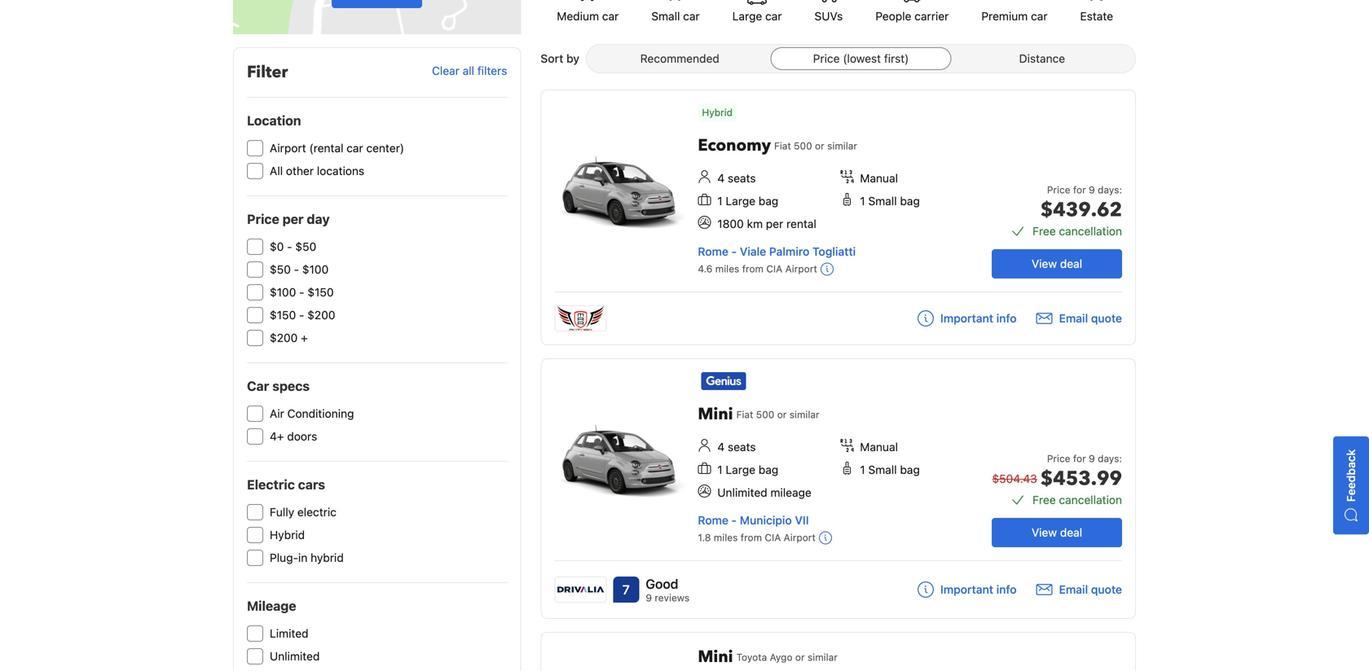Task type: describe. For each thing, give the bounding box(es) containing it.
price for 9 days: $439.62
[[1041, 184, 1122, 224]]

or for $439.62
[[815, 140, 825, 152]]

sort
[[541, 52, 564, 65]]

km
[[747, 217, 763, 231]]

1 vertical spatial $150
[[270, 309, 296, 322]]

rome - viale palmiro togliatti
[[698, 245, 856, 258]]

seats for $439.62
[[728, 172, 756, 185]]

car for medium car
[[602, 9, 619, 23]]

feedback button
[[1333, 437, 1369, 535]]

clear
[[432, 64, 460, 78]]

1 horizontal spatial $100
[[302, 263, 329, 276]]

large inside button
[[732, 9, 762, 23]]

view for $504.43
[[1032, 526, 1057, 540]]

people carrier button
[[859, 0, 965, 34]]

1 large bag for $504.43
[[718, 463, 779, 477]]

palmiro
[[769, 245, 810, 258]]

mini toyota aygo or similar
[[698, 647, 838, 669]]

1 horizontal spatial per
[[766, 217, 784, 231]]

$200 +
[[270, 331, 308, 345]]

mini fiat 500 or similar
[[698, 404, 820, 426]]

by
[[566, 52, 580, 65]]

- for viale
[[732, 245, 737, 258]]

specs
[[272, 379, 310, 394]]

4.6
[[698, 263, 713, 275]]

email quote for $439.62
[[1059, 312, 1122, 325]]

premium car
[[982, 9, 1048, 23]]

- for $150
[[299, 286, 305, 299]]

1 horizontal spatial hybrid
[[702, 107, 733, 118]]

cars
[[298, 477, 325, 493]]

price for price for 9 days: $504.43 $453.99
[[1047, 453, 1071, 465]]

premium
[[982, 9, 1028, 23]]

price for 9 days: $504.43 $453.99
[[992, 453, 1122, 493]]

product card group containing $439.62
[[541, 90, 1142, 346]]

7
[[623, 583, 630, 598]]

estate
[[1080, 9, 1113, 23]]

4+
[[270, 430, 284, 443]]

$50 - $100
[[270, 263, 329, 276]]

economy
[[698, 134, 771, 157]]

cancellation for $439.62
[[1059, 225, 1122, 238]]

air
[[270, 407, 284, 421]]

small car
[[651, 9, 700, 23]]

0 horizontal spatial hybrid
[[270, 529, 305, 542]]

1.8 miles from cia airport
[[698, 532, 816, 544]]

email quote button for $439.62
[[1036, 311, 1122, 327]]

clear all filters button
[[432, 64, 507, 78]]

suvs
[[815, 9, 843, 23]]

suvs button
[[798, 0, 859, 34]]

medium
[[557, 9, 599, 23]]

0 horizontal spatial $200
[[270, 331, 298, 345]]

location
[[247, 113, 301, 128]]

4+ doors
[[270, 430, 317, 443]]

free for $439.62
[[1033, 225, 1056, 238]]

customer rating 7 good element
[[646, 575, 690, 594]]

manual for $504.43
[[860, 441, 898, 454]]

cia for $504.43
[[765, 532, 781, 544]]

airport for $439.62
[[785, 263, 817, 275]]

rome - municipio vii
[[698, 514, 809, 527]]

supplied by drivalia image
[[555, 578, 606, 603]]

electric
[[247, 477, 295, 493]]

fully
[[270, 506, 294, 519]]

price per day
[[247, 212, 330, 227]]

1 vertical spatial the rental counter isn't at the airport, so you'll need to make your own way there. image
[[819, 532, 832, 545]]

from for $504.43
[[741, 532, 762, 544]]

info for $504.43
[[997, 583, 1017, 597]]

good
[[646, 577, 678, 592]]

1800 km per rental
[[718, 217, 817, 231]]

carrier
[[915, 9, 949, 23]]

- for municipio
[[732, 514, 737, 527]]

4 seats for $439.62
[[718, 172, 756, 185]]

large for $439.62
[[726, 194, 756, 208]]

estate button
[[1064, 0, 1130, 34]]

$439.62
[[1041, 197, 1122, 224]]

0 vertical spatial the rental counter isn't at the airport, so you'll need to make your own way there. image
[[821, 263, 834, 276]]

(rental
[[309, 141, 343, 155]]

9 for $504.43
[[1089, 453, 1095, 465]]

miles for $504.43
[[714, 532, 738, 544]]

0 horizontal spatial $100
[[270, 286, 296, 299]]

mini for mini toyota aygo or similar
[[698, 647, 733, 669]]

view deal button for $504.43
[[992, 519, 1122, 548]]

plug-
[[270, 551, 298, 565]]

limited
[[270, 627, 309, 641]]

vii
[[795, 514, 809, 527]]

hybrid
[[311, 551, 344, 565]]

airport (rental car center)
[[270, 141, 404, 155]]

mileage
[[771, 486, 812, 500]]

center)
[[366, 141, 404, 155]]

price (lowest first)
[[813, 52, 909, 65]]

filters
[[477, 64, 507, 78]]

free cancellation for $504.43
[[1033, 494, 1122, 507]]

$100 - $150
[[270, 286, 334, 299]]

1 vertical spatial the rental counter isn't at the airport, so you'll need to make your own way there. image
[[819, 532, 832, 545]]

0 vertical spatial airport
[[270, 141, 306, 155]]

economy fiat 500 or similar
[[698, 134, 857, 157]]

doors
[[287, 430, 317, 443]]

other
[[286, 164, 314, 178]]

medium car button
[[541, 0, 635, 34]]

1 small bag for $504.43
[[860, 463, 920, 477]]

first)
[[884, 52, 909, 65]]

rental
[[787, 217, 817, 231]]

view for $439.62
[[1032, 257, 1057, 271]]

filter
[[247, 61, 288, 84]]

view deal button for $439.62
[[992, 249, 1122, 279]]

airport for $504.43
[[784, 532, 816, 544]]

unlimited for unlimited
[[270, 650, 320, 663]]

quote for $439.62
[[1091, 312, 1122, 325]]

$0
[[270, 240, 284, 253]]

large for $504.43
[[726, 463, 756, 477]]

municipio
[[740, 514, 792, 527]]

$504.43
[[992, 473, 1037, 486]]

unlimited mileage
[[718, 486, 812, 500]]

small for $504.43
[[868, 463, 897, 477]]

rome - viale palmiro togliatti button
[[698, 245, 856, 258]]

day
[[307, 212, 330, 227]]

email for $439.62
[[1059, 312, 1088, 325]]

or inside mini toyota aygo or similar
[[795, 652, 805, 664]]

good 9 reviews
[[646, 577, 690, 604]]

reviews
[[655, 593, 690, 604]]

premium car button
[[965, 0, 1064, 34]]

similar inside mini toyota aygo or similar
[[808, 652, 838, 664]]

togliatti
[[813, 245, 856, 258]]

distance
[[1019, 52, 1065, 65]]



Task type: vqa. For each thing, say whether or not it's contained in the screenshot.
licence
no



Task type: locate. For each thing, give the bounding box(es) containing it.
1 free cancellation from the top
[[1033, 225, 1122, 238]]

plug-in hybrid
[[270, 551, 344, 565]]

days: for $504.43
[[1098, 453, 1122, 465]]

0 vertical spatial small
[[651, 9, 680, 23]]

the rental counter isn't at the airport, so you'll need to make your own way there. image down togliatti
[[821, 263, 834, 276]]

for for $439.62
[[1073, 184, 1086, 196]]

price inside price for 9 days: $504.43 $453.99
[[1047, 453, 1071, 465]]

2 vertical spatial airport
[[784, 532, 816, 544]]

1 vertical spatial miles
[[714, 532, 738, 544]]

0 vertical spatial manual
[[860, 172, 898, 185]]

product card group containing $453.99
[[541, 359, 1142, 620]]

2 vertical spatial 9
[[646, 593, 652, 604]]

$0 - $50
[[270, 240, 316, 253]]

similar for $504.43
[[790, 409, 820, 421]]

miles
[[715, 263, 740, 275], [714, 532, 738, 544]]

info for $439.62
[[997, 312, 1017, 325]]

fiat up unlimited mileage on the right of page
[[736, 409, 753, 421]]

recommended
[[640, 52, 720, 65]]

0 vertical spatial view
[[1032, 257, 1057, 271]]

$150
[[308, 286, 334, 299], [270, 309, 296, 322]]

0 vertical spatial email quote button
[[1036, 311, 1122, 327]]

free down price for 9 days: $504.43 $453.99
[[1033, 494, 1056, 507]]

email quote
[[1059, 312, 1122, 325], [1059, 583, 1122, 597]]

similar for $439.62
[[827, 140, 857, 152]]

or up mileage
[[777, 409, 787, 421]]

hybrid
[[702, 107, 733, 118], [270, 529, 305, 542]]

days: inside price for 9 days: $504.43 $453.99
[[1098, 453, 1122, 465]]

car for premium car
[[1031, 9, 1048, 23]]

$50 up $50 - $100
[[295, 240, 316, 253]]

important info button for $504.43
[[918, 582, 1017, 598]]

similar inside economy fiat 500 or similar
[[827, 140, 857, 152]]

1 manual from the top
[[860, 172, 898, 185]]

seats for $504.43
[[728, 441, 756, 454]]

email for $504.43
[[1059, 583, 1088, 597]]

0 vertical spatial the rental counter isn't at the airport, so you'll need to make your own way there. image
[[821, 263, 834, 276]]

1 vertical spatial similar
[[790, 409, 820, 421]]

per left day
[[283, 212, 304, 227]]

2 cancellation from the top
[[1059, 494, 1122, 507]]

rome
[[698, 245, 729, 258], [698, 514, 729, 527]]

0 horizontal spatial per
[[283, 212, 304, 227]]

view deal for $439.62
[[1032, 257, 1082, 271]]

days: up $439.62
[[1098, 184, 1122, 196]]

- down $100 - $150 on the left of the page
[[299, 309, 304, 322]]

0 vertical spatial or
[[815, 140, 825, 152]]

1 4 from the top
[[718, 172, 725, 185]]

mini for mini fiat 500 or similar
[[698, 404, 733, 426]]

locations
[[317, 164, 364, 178]]

2 free from the top
[[1033, 494, 1056, 507]]

email quote for $504.43
[[1059, 583, 1122, 597]]

2 product card group from the top
[[541, 359, 1142, 620]]

miles right 4.6
[[715, 263, 740, 275]]

1 vertical spatial days:
[[1098, 453, 1122, 465]]

unlimited down limited
[[270, 650, 320, 663]]

+
[[301, 331, 308, 345]]

0 vertical spatial 4 seats
[[718, 172, 756, 185]]

all
[[270, 164, 283, 178]]

or inside economy fiat 500 or similar
[[815, 140, 825, 152]]

0 vertical spatial quote
[[1091, 312, 1122, 325]]

conditioning
[[287, 407, 354, 421]]

fiat right economy
[[774, 140, 791, 152]]

free cancellation down $439.62
[[1033, 225, 1122, 238]]

price up $0
[[247, 212, 279, 227]]

0 horizontal spatial fiat
[[736, 409, 753, 421]]

1 vertical spatial rome
[[698, 514, 729, 527]]

0 vertical spatial from
[[742, 263, 764, 275]]

rome inside button
[[698, 245, 729, 258]]

0 vertical spatial 9
[[1089, 184, 1095, 196]]

2 1 small bag from the top
[[860, 463, 920, 477]]

product card group
[[541, 90, 1142, 346], [541, 359, 1142, 620]]

2 days: from the top
[[1098, 453, 1122, 465]]

hybrid up "plug-"
[[270, 529, 305, 542]]

4 for $504.43
[[718, 441, 725, 454]]

0 vertical spatial hybrid
[[702, 107, 733, 118]]

- down $0 - $50
[[294, 263, 299, 276]]

0 vertical spatial miles
[[715, 263, 740, 275]]

- for $100
[[294, 263, 299, 276]]

free for $504.43
[[1033, 494, 1056, 507]]

4 seats down economy
[[718, 172, 756, 185]]

500 right economy
[[794, 140, 812, 152]]

500 up unlimited mileage on the right of page
[[756, 409, 775, 421]]

4 for $439.62
[[718, 172, 725, 185]]

1 horizontal spatial or
[[795, 652, 805, 664]]

2 important info button from the top
[[918, 582, 1017, 598]]

or right aygo
[[795, 652, 805, 664]]

1 email from the top
[[1059, 312, 1088, 325]]

for up $453.99
[[1073, 453, 1086, 465]]

0 vertical spatial info
[[997, 312, 1017, 325]]

price for price (lowest first)
[[813, 52, 840, 65]]

1 horizontal spatial $200
[[307, 309, 335, 322]]

or inside mini fiat 500 or similar
[[777, 409, 787, 421]]

miles right 1.8
[[714, 532, 738, 544]]

or for $504.43
[[777, 409, 787, 421]]

$50
[[295, 240, 316, 253], [270, 263, 291, 276]]

4 seats
[[718, 172, 756, 185], [718, 441, 756, 454]]

clear all filters
[[432, 64, 507, 78]]

0 horizontal spatial unlimited
[[270, 650, 320, 663]]

1 4 seats from the top
[[718, 172, 756, 185]]

1 vertical spatial important
[[941, 583, 994, 597]]

1 vertical spatial email quote button
[[1036, 582, 1122, 598]]

important info button for $439.62
[[918, 311, 1017, 327]]

price up $453.99
[[1047, 453, 1071, 465]]

the rental counter isn't at the airport, so you'll need to make your own way there. image right 1.8 miles from cia airport
[[819, 532, 832, 545]]

4
[[718, 172, 725, 185], [718, 441, 725, 454]]

seats down economy
[[728, 172, 756, 185]]

1 deal from the top
[[1060, 257, 1082, 271]]

for inside price for 9 days: $504.43 $453.99
[[1073, 453, 1086, 465]]

deal for $504.43
[[1060, 526, 1082, 540]]

9 up $453.99
[[1089, 453, 1095, 465]]

1 vertical spatial 500
[[756, 409, 775, 421]]

the rental counter isn't at the airport, so you'll need to make your own way there. image
[[821, 263, 834, 276], [819, 532, 832, 545]]

people
[[876, 9, 912, 23]]

1 vertical spatial 4 seats
[[718, 441, 756, 454]]

fiat for $439.62
[[774, 140, 791, 152]]

500 for $504.43
[[756, 409, 775, 421]]

0 vertical spatial rome
[[698, 245, 729, 258]]

500 inside mini fiat 500 or similar
[[756, 409, 775, 421]]

price inside price for 9 days: $439.62
[[1047, 184, 1071, 196]]

500 for $439.62
[[794, 140, 812, 152]]

2 vertical spatial or
[[795, 652, 805, 664]]

car up locations
[[347, 141, 363, 155]]

1 1 large bag from the top
[[718, 194, 779, 208]]

0 vertical spatial days:
[[1098, 184, 1122, 196]]

manual for $439.62
[[860, 172, 898, 185]]

rome up 4.6
[[698, 245, 729, 258]]

1 vertical spatial quote
[[1091, 583, 1122, 597]]

free cancellation for $439.62
[[1033, 225, 1122, 238]]

0 vertical spatial 4
[[718, 172, 725, 185]]

1 1 small bag from the top
[[860, 194, 920, 208]]

- right $0
[[287, 240, 292, 253]]

0 vertical spatial fiat
[[774, 140, 791, 152]]

0 horizontal spatial $150
[[270, 309, 296, 322]]

airport down vii
[[784, 532, 816, 544]]

0 vertical spatial free
[[1033, 225, 1056, 238]]

email quote button for $504.43
[[1036, 582, 1122, 598]]

cia for $439.62
[[766, 263, 783, 275]]

free
[[1033, 225, 1056, 238], [1033, 494, 1056, 507]]

deal down $439.62
[[1060, 257, 1082, 271]]

view deal for $504.43
[[1032, 526, 1082, 540]]

electric cars
[[247, 477, 325, 493]]

$150 - $200
[[270, 309, 335, 322]]

2 email from the top
[[1059, 583, 1088, 597]]

- up $150 - $200
[[299, 286, 305, 299]]

1 vertical spatial 1 small bag
[[860, 463, 920, 477]]

2 quote from the top
[[1091, 583, 1122, 597]]

car for large car
[[765, 9, 782, 23]]

0 vertical spatial view deal
[[1032, 257, 1082, 271]]

1 quote from the top
[[1091, 312, 1122, 325]]

free cancellation down $453.99
[[1033, 494, 1122, 507]]

free down $439.62
[[1033, 225, 1056, 238]]

1 vertical spatial free
[[1033, 494, 1056, 507]]

fiat
[[774, 140, 791, 152], [736, 409, 753, 421]]

the rental counter isn't at the airport, so you'll need to make your own way there. image right 1.8 miles from cia airport
[[819, 532, 832, 545]]

1 view deal button from the top
[[992, 249, 1122, 279]]

unlimited up rome - municipio vii on the bottom right
[[718, 486, 768, 500]]

9 inside price for 9 days: $439.62
[[1089, 184, 1095, 196]]

important for $439.62
[[941, 312, 994, 325]]

view
[[1032, 257, 1057, 271], [1032, 526, 1057, 540]]

aygo
[[770, 652, 793, 664]]

2 vertical spatial large
[[726, 463, 756, 477]]

1 vertical spatial unlimited
[[270, 650, 320, 663]]

toyota
[[736, 652, 767, 664]]

1 vertical spatial important info button
[[918, 582, 1017, 598]]

similar
[[827, 140, 857, 152], [790, 409, 820, 421], [808, 652, 838, 664]]

car up recommended
[[683, 9, 700, 23]]

from down rome - municipio vii button at the right bottom
[[741, 532, 762, 544]]

free cancellation
[[1033, 225, 1122, 238], [1033, 494, 1122, 507]]

0 vertical spatial email
[[1059, 312, 1088, 325]]

view deal button down $439.62
[[992, 249, 1122, 279]]

1 small bag
[[860, 194, 920, 208], [860, 463, 920, 477]]

1 vertical spatial or
[[777, 409, 787, 421]]

days: for $439.62
[[1098, 184, 1122, 196]]

similar inside mini fiat 500 or similar
[[790, 409, 820, 421]]

0 vertical spatial similar
[[827, 140, 857, 152]]

$100
[[302, 263, 329, 276], [270, 286, 296, 299]]

days: inside price for 9 days: $439.62
[[1098, 184, 1122, 196]]

0 vertical spatial $50
[[295, 240, 316, 253]]

miles for $439.62
[[715, 263, 740, 275]]

$100 up $100 - $150 on the left of the page
[[302, 263, 329, 276]]

$50 down $0
[[270, 263, 291, 276]]

fiat inside mini fiat 500 or similar
[[736, 409, 753, 421]]

1 view deal from the top
[[1032, 257, 1082, 271]]

2 4 seats from the top
[[718, 441, 756, 454]]

0 vertical spatial seats
[[728, 172, 756, 185]]

1 vertical spatial important info
[[941, 583, 1017, 597]]

1 vertical spatial manual
[[860, 441, 898, 454]]

1 mini from the top
[[698, 404, 733, 426]]

1 vertical spatial from
[[741, 532, 762, 544]]

rome up 1.8
[[698, 514, 729, 527]]

1 email quote button from the top
[[1036, 311, 1122, 327]]

0 vertical spatial important info button
[[918, 311, 1017, 327]]

1 horizontal spatial $50
[[295, 240, 316, 253]]

- for $200
[[299, 309, 304, 322]]

2 important info from the top
[[941, 583, 1017, 597]]

1 seats from the top
[[728, 172, 756, 185]]

cancellation for $504.43
[[1059, 494, 1122, 507]]

2 view deal from the top
[[1032, 526, 1082, 540]]

car right premium
[[1031, 9, 1048, 23]]

1 vertical spatial 4
[[718, 441, 725, 454]]

0 vertical spatial large
[[732, 9, 762, 23]]

deal down $453.99
[[1060, 526, 1082, 540]]

important info for $504.43
[[941, 583, 1017, 597]]

view deal
[[1032, 257, 1082, 271], [1032, 526, 1082, 540]]

people carrier
[[876, 9, 949, 23]]

1 vertical spatial view deal
[[1032, 526, 1082, 540]]

viale
[[740, 245, 766, 258]]

rome for $504.43
[[698, 514, 729, 527]]

view deal button
[[992, 249, 1122, 279], [992, 519, 1122, 548]]

2 view from the top
[[1032, 526, 1057, 540]]

1 vertical spatial hybrid
[[270, 529, 305, 542]]

feedback
[[1344, 450, 1358, 502]]

1 vertical spatial mini
[[698, 647, 733, 669]]

1 vertical spatial view
[[1032, 526, 1057, 540]]

2 view deal button from the top
[[992, 519, 1122, 548]]

0 horizontal spatial or
[[777, 409, 787, 421]]

price for price per day
[[247, 212, 279, 227]]

car for small car
[[683, 9, 700, 23]]

1 days: from the top
[[1098, 184, 1122, 196]]

rome - municipio vii button
[[698, 514, 809, 528]]

- inside button
[[732, 514, 737, 527]]

hybrid up economy
[[702, 107, 733, 118]]

500 inside economy fiat 500 or similar
[[794, 140, 812, 152]]

important info
[[941, 312, 1017, 325], [941, 583, 1017, 597]]

1 small bag for $439.62
[[860, 194, 920, 208]]

large up unlimited mileage on the right of page
[[726, 463, 756, 477]]

the rental counter isn't at the airport, so you'll need to make your own way there. image
[[821, 263, 834, 276], [819, 532, 832, 545]]

deal for $439.62
[[1060, 257, 1082, 271]]

car right medium at the top of page
[[602, 9, 619, 23]]

0 vertical spatial 1 small bag
[[860, 194, 920, 208]]

1 important info from the top
[[941, 312, 1017, 325]]

0 vertical spatial cancellation
[[1059, 225, 1122, 238]]

0 vertical spatial for
[[1073, 184, 1086, 196]]

all
[[463, 64, 474, 78]]

2 4 from the top
[[718, 441, 725, 454]]

view deal down $439.62
[[1032, 257, 1082, 271]]

rome inside button
[[698, 514, 729, 527]]

$200 up +
[[307, 309, 335, 322]]

mini inside product card group
[[698, 404, 733, 426]]

electric
[[297, 506, 337, 519]]

$100 down $50 - $100
[[270, 286, 296, 299]]

9 inside price for 9 days: $504.43 $453.99
[[1089, 453, 1095, 465]]

view down $439.62
[[1032, 257, 1057, 271]]

0 vertical spatial deal
[[1060, 257, 1082, 271]]

deal
[[1060, 257, 1082, 271], [1060, 526, 1082, 540]]

9 inside good 9 reviews
[[646, 593, 652, 604]]

all other locations
[[270, 164, 364, 178]]

- inside button
[[732, 245, 737, 258]]

1 vertical spatial cancellation
[[1059, 494, 1122, 507]]

0 vertical spatial free cancellation
[[1033, 225, 1122, 238]]

0 vertical spatial important info
[[941, 312, 1017, 325]]

large car
[[732, 9, 782, 23]]

for inside price for 9 days: $439.62
[[1073, 184, 1086, 196]]

1 rome from the top
[[698, 245, 729, 258]]

1 info from the top
[[997, 312, 1017, 325]]

cia
[[766, 263, 783, 275], [765, 532, 781, 544]]

4 down mini fiat 500 or similar
[[718, 441, 725, 454]]

0 vertical spatial email quote
[[1059, 312, 1122, 325]]

1 view from the top
[[1032, 257, 1057, 271]]

per
[[283, 212, 304, 227], [766, 217, 784, 231]]

fiat for $504.43
[[736, 409, 753, 421]]

large up 1800
[[726, 194, 756, 208]]

1 vertical spatial $50
[[270, 263, 291, 276]]

1 product card group from the top
[[541, 90, 1142, 346]]

fiat inside economy fiat 500 or similar
[[774, 140, 791, 152]]

1800
[[718, 217, 744, 231]]

(lowest
[[843, 52, 881, 65]]

1 vertical spatial email
[[1059, 583, 1088, 597]]

price up $439.62
[[1047, 184, 1071, 196]]

1 large bag up 'km'
[[718, 194, 779, 208]]

or up rental
[[815, 140, 825, 152]]

$150 up the $200 +
[[270, 309, 296, 322]]

2 deal from the top
[[1060, 526, 1082, 540]]

1 large bag up unlimited mileage on the right of page
[[718, 463, 779, 477]]

0 vertical spatial important
[[941, 312, 994, 325]]

sort by element
[[586, 44, 1136, 73]]

0 vertical spatial $150
[[308, 286, 334, 299]]

seats
[[728, 172, 756, 185], [728, 441, 756, 454]]

0 horizontal spatial $50
[[270, 263, 291, 276]]

cia down rome - viale palmiro togliatti button at the top of the page
[[766, 263, 783, 275]]

sort by
[[541, 52, 580, 65]]

4 seats for $504.43
[[718, 441, 756, 454]]

view down price for 9 days: $504.43 $453.99
[[1032, 526, 1057, 540]]

2 for from the top
[[1073, 453, 1086, 465]]

2 manual from the top
[[860, 441, 898, 454]]

for for $504.43
[[1073, 453, 1086, 465]]

2 horizontal spatial or
[[815, 140, 825, 152]]

- up 1.8 miles from cia airport
[[732, 514, 737, 527]]

large right small car
[[732, 9, 762, 23]]

$150 up $150 - $200
[[308, 286, 334, 299]]

supplied by mra motors image
[[555, 307, 606, 331]]

days: up $453.99
[[1098, 453, 1122, 465]]

view deal down $453.99
[[1032, 526, 1082, 540]]

2 seats from the top
[[728, 441, 756, 454]]

car
[[247, 379, 269, 394]]

2 email quote button from the top
[[1036, 582, 1122, 598]]

1 cancellation from the top
[[1059, 225, 1122, 238]]

view deal button down $453.99
[[992, 519, 1122, 548]]

the rental counter isn't at the airport, so you'll need to make your own way there. image down togliatti
[[821, 263, 834, 276]]

1 horizontal spatial fiat
[[774, 140, 791, 152]]

4.6 miles from cia airport
[[698, 263, 817, 275]]

1 email quote from the top
[[1059, 312, 1122, 325]]

important info for $439.62
[[941, 312, 1017, 325]]

0 vertical spatial 500
[[794, 140, 812, 152]]

unlimited
[[718, 486, 768, 500], [270, 650, 320, 663]]

price for price for 9 days: $439.62
[[1047, 184, 1071, 196]]

1 vertical spatial view deal button
[[992, 519, 1122, 548]]

car
[[602, 9, 619, 23], [683, 9, 700, 23], [765, 9, 782, 23], [1031, 9, 1048, 23], [347, 141, 363, 155]]

from for $439.62
[[742, 263, 764, 275]]

small car button
[[635, 0, 716, 34]]

airport down palmiro
[[785, 263, 817, 275]]

mileage
[[247, 599, 296, 614]]

important info button
[[918, 311, 1017, 327], [918, 582, 1017, 598]]

1 for from the top
[[1073, 184, 1086, 196]]

0 vertical spatial unlimited
[[718, 486, 768, 500]]

2 important from the top
[[941, 583, 994, 597]]

price
[[813, 52, 840, 65], [1047, 184, 1071, 196], [247, 212, 279, 227], [1047, 453, 1071, 465]]

0 vertical spatial $100
[[302, 263, 329, 276]]

cancellation down $453.99
[[1059, 494, 1122, 507]]

car inside "button"
[[602, 9, 619, 23]]

9 for $439.62
[[1089, 184, 1095, 196]]

cancellation down $439.62
[[1059, 225, 1122, 238]]

airport up all
[[270, 141, 306, 155]]

0 vertical spatial mini
[[698, 404, 733, 426]]

1 vertical spatial fiat
[[736, 409, 753, 421]]

9 up $439.62
[[1089, 184, 1095, 196]]

0 vertical spatial cia
[[766, 263, 783, 275]]

1 large bag for $439.62
[[718, 194, 779, 208]]

1 vertical spatial 1 large bag
[[718, 463, 779, 477]]

medium car
[[557, 9, 619, 23]]

4 seats down mini fiat 500 or similar
[[718, 441, 756, 454]]

1 important from the top
[[941, 312, 994, 325]]

important for $504.43
[[941, 583, 994, 597]]

per right 'km'
[[766, 217, 784, 231]]

for up $439.62
[[1073, 184, 1086, 196]]

from down viale on the top of page
[[742, 263, 764, 275]]

1 vertical spatial $200
[[270, 331, 298, 345]]

0 vertical spatial $200
[[307, 309, 335, 322]]

2 rome from the top
[[698, 514, 729, 527]]

days:
[[1098, 184, 1122, 196], [1098, 453, 1122, 465]]

4 down economy
[[718, 172, 725, 185]]

info
[[997, 312, 1017, 325], [997, 583, 1017, 597]]

quote for $504.43
[[1091, 583, 1122, 597]]

2 vertical spatial small
[[868, 463, 897, 477]]

2 mini from the top
[[698, 647, 733, 669]]

small inside button
[[651, 9, 680, 23]]

- left viale on the top of page
[[732, 245, 737, 258]]

1 vertical spatial cia
[[765, 532, 781, 544]]

0 vertical spatial product card group
[[541, 90, 1142, 346]]

2 free cancellation from the top
[[1033, 494, 1122, 507]]

1 horizontal spatial 500
[[794, 140, 812, 152]]

1.8
[[698, 532, 711, 544]]

- for $50
[[287, 240, 292, 253]]

small for $439.62
[[868, 194, 897, 208]]

$453.99
[[1041, 466, 1122, 493]]

bag
[[759, 194, 779, 208], [900, 194, 920, 208], [759, 463, 779, 477], [900, 463, 920, 477]]

1
[[718, 194, 723, 208], [860, 194, 865, 208], [718, 463, 723, 477], [860, 463, 865, 477]]

2 1 large bag from the top
[[718, 463, 779, 477]]

1 important info button from the top
[[918, 311, 1017, 327]]

1 vertical spatial large
[[726, 194, 756, 208]]

large car button
[[716, 0, 798, 34]]

unlimited for unlimited mileage
[[718, 486, 768, 500]]

large
[[732, 9, 762, 23], [726, 194, 756, 208], [726, 463, 756, 477]]

air conditioning
[[270, 407, 354, 421]]

seats down mini fiat 500 or similar
[[728, 441, 756, 454]]

cia down municipio
[[765, 532, 781, 544]]

rome for $439.62
[[698, 245, 729, 258]]

price left (lowest
[[813, 52, 840, 65]]

1 horizontal spatial unlimited
[[718, 486, 768, 500]]

2 email quote from the top
[[1059, 583, 1122, 597]]

car left suvs
[[765, 9, 782, 23]]

9 down good
[[646, 593, 652, 604]]

for
[[1073, 184, 1086, 196], [1073, 453, 1086, 465]]

1 free from the top
[[1033, 225, 1056, 238]]

0 vertical spatial view deal button
[[992, 249, 1122, 279]]

in
[[298, 551, 308, 565]]

important
[[941, 312, 994, 325], [941, 583, 994, 597]]

2 info from the top
[[997, 583, 1017, 597]]

price inside sort by element
[[813, 52, 840, 65]]

$200 left +
[[270, 331, 298, 345]]



